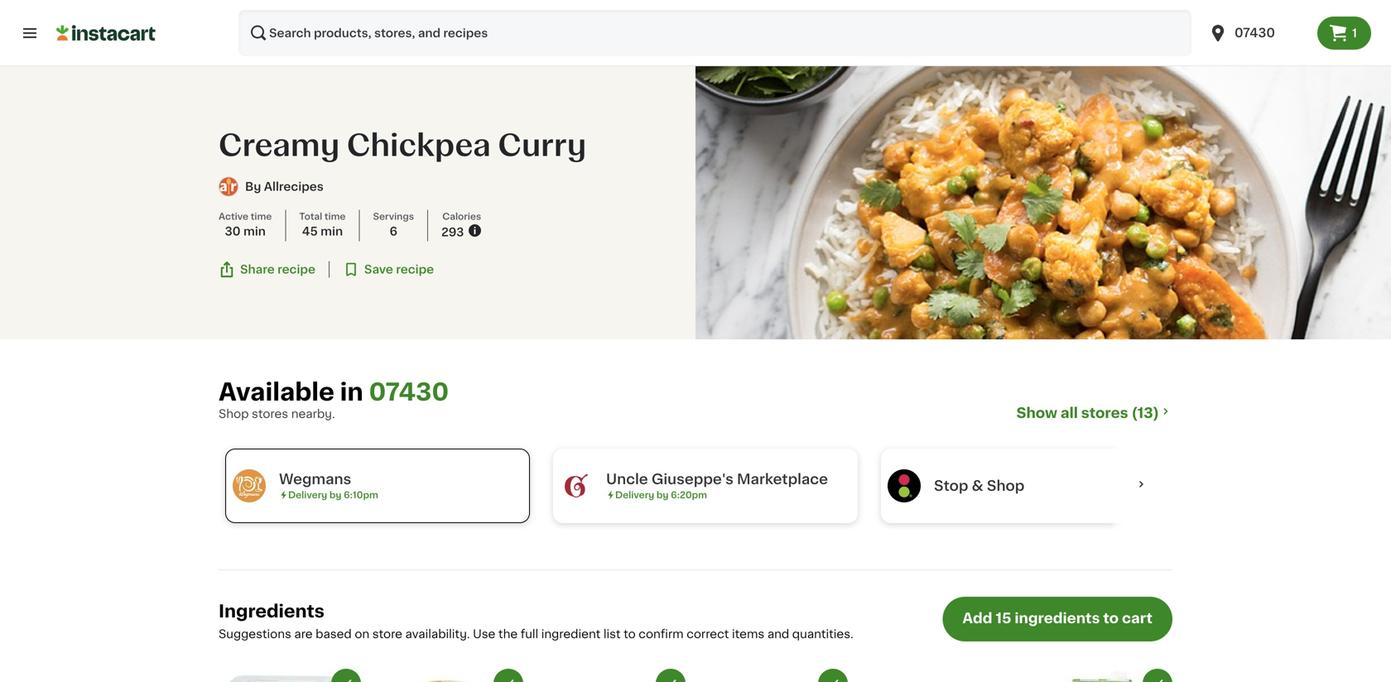Task type: describe. For each thing, give the bounding box(es) containing it.
6:10pm
[[344, 491, 378, 500]]

ingredients
[[1015, 612, 1100, 626]]

by for wegmans
[[329, 491, 342, 500]]

by
[[245, 181, 261, 193]]

recipe for save recipe
[[396, 264, 434, 275]]

total time 45 min
[[299, 212, 346, 237]]

293
[[441, 227, 464, 238]]

15
[[996, 612, 1011, 626]]

full
[[521, 628, 538, 640]]

creamy
[[219, 131, 340, 160]]

&
[[972, 479, 983, 493]]

calories
[[442, 212, 481, 221]]

1 button
[[1317, 17, 1371, 50]]

marketplace
[[737, 472, 828, 486]]

the
[[498, 628, 518, 640]]

45
[[302, 226, 318, 237]]

uncle giuseppe's marketplace image
[[560, 469, 593, 503]]

allrecipes
[[264, 181, 324, 193]]

add 15 ingredients to cart button
[[943, 597, 1172, 642]]

3 unselect item image from the left
[[826, 676, 840, 682]]

2 07430 button from the left
[[1208, 10, 1307, 56]]

1
[[1352, 27, 1357, 39]]

on
[[355, 628, 369, 640]]

2 product group from the left
[[381, 669, 523, 682]]

store
[[372, 628, 402, 640]]

stores inside available in 07430 shop stores nearby.
[[252, 408, 288, 420]]

save recipe
[[364, 264, 434, 275]]

items
[[732, 628, 764, 640]]

total
[[299, 212, 322, 221]]

to inside button
[[1103, 612, 1119, 626]]

1 unselect item image from the left
[[339, 676, 354, 682]]

by allrecipes
[[245, 181, 324, 193]]

5 product group from the left
[[1030, 669, 1172, 682]]

curry
[[498, 131, 586, 160]]

ingredient
[[541, 628, 601, 640]]

delivery for wegmans
[[288, 491, 327, 500]]

servings
[[373, 212, 414, 221]]

3 product group from the left
[[543, 669, 686, 682]]

07430 button
[[369, 379, 449, 406]]

use
[[473, 628, 495, 640]]

in
[[340, 380, 363, 404]]

quantities.
[[792, 628, 853, 640]]

are
[[294, 628, 313, 640]]

min for 30 min
[[243, 226, 266, 237]]

wegmans
[[279, 472, 351, 486]]

chickpea
[[347, 131, 491, 160]]

shop inside available in 07430 shop stores nearby.
[[219, 408, 249, 420]]

creamy chickpea curry
[[219, 131, 586, 160]]

based
[[316, 628, 352, 640]]

available in 07430 shop stores nearby.
[[219, 380, 449, 420]]

wegmans image
[[233, 469, 266, 503]]

2 unselect item image from the left
[[663, 676, 678, 682]]

show all stores (13) button
[[1016, 404, 1172, 422]]

available
[[219, 380, 334, 404]]

cart
[[1122, 612, 1153, 626]]

availability.
[[405, 628, 470, 640]]



Task type: locate. For each thing, give the bounding box(es) containing it.
uncle
[[606, 472, 648, 486]]

share recipe
[[240, 264, 315, 275]]

unselect item image down cart
[[1150, 676, 1165, 682]]

uncle giuseppe's marketplace
[[606, 472, 828, 486]]

unselect item image down the the
[[501, 676, 516, 682]]

1 horizontal spatial 07430
[[1235, 27, 1275, 39]]

time inside total time 45 min
[[324, 212, 346, 221]]

0 vertical spatial to
[[1103, 612, 1119, 626]]

(13)
[[1132, 406, 1159, 420]]

0 horizontal spatial recipe
[[277, 264, 315, 275]]

min inside total time 45 min
[[321, 226, 343, 237]]

share
[[240, 264, 275, 275]]

share recipe button
[[219, 261, 315, 278]]

time for 30 min
[[251, 212, 272, 221]]

1 horizontal spatial by
[[657, 491, 669, 500]]

shop right &
[[987, 479, 1025, 493]]

stores down available
[[252, 408, 288, 420]]

1 07430 button from the left
[[1198, 10, 1317, 56]]

add
[[962, 612, 992, 626]]

by left 6:20pm on the bottom
[[657, 491, 669, 500]]

1 horizontal spatial to
[[1103, 612, 1119, 626]]

1 horizontal spatial shop
[[987, 479, 1025, 493]]

unselect item image
[[339, 676, 354, 682], [1150, 676, 1165, 682]]

1 horizontal spatial recipe
[[396, 264, 434, 275]]

product group
[[219, 669, 361, 682], [381, 669, 523, 682], [543, 669, 686, 682], [705, 669, 848, 682], [1030, 669, 1172, 682]]

1 time from the left
[[251, 212, 272, 221]]

6
[[390, 226, 397, 237]]

delivery for uncle giuseppe's marketplace
[[615, 491, 654, 500]]

giuseppe's
[[652, 472, 733, 486]]

save recipe button
[[343, 261, 434, 278]]

2 recipe from the left
[[396, 264, 434, 275]]

correct
[[687, 628, 729, 640]]

stores
[[1081, 406, 1128, 420], [252, 408, 288, 420]]

1 horizontal spatial stores
[[1081, 406, 1128, 420]]

unselect item image down quantities.
[[826, 676, 840, 682]]

stop & shop image
[[888, 469, 921, 503]]

07430
[[1235, 27, 1275, 39], [369, 380, 449, 404]]

instacart logo image
[[56, 23, 156, 43]]

2 horizontal spatial unselect item image
[[826, 676, 840, 682]]

unselect item image
[[501, 676, 516, 682], [663, 676, 678, 682], [826, 676, 840, 682]]

0 horizontal spatial stores
[[252, 408, 288, 420]]

product group down cart
[[1030, 669, 1172, 682]]

1 by from the left
[[329, 491, 342, 500]]

time
[[251, 212, 272, 221], [324, 212, 346, 221]]

time inside active time 30 min
[[251, 212, 272, 221]]

servings 6
[[373, 212, 414, 237]]

Search field
[[238, 10, 1192, 56]]

2 time from the left
[[324, 212, 346, 221]]

stop & shop link
[[874, 442, 1192, 530]]

delivery down wegmans
[[288, 491, 327, 500]]

0 horizontal spatial to
[[624, 628, 636, 640]]

recipe inside 'button'
[[396, 264, 434, 275]]

stores inside button
[[1081, 406, 1128, 420]]

stop
[[934, 479, 968, 493]]

save
[[364, 264, 393, 275]]

shop down available
[[219, 408, 249, 420]]

to left cart
[[1103, 612, 1119, 626]]

min for 45 min
[[321, 226, 343, 237]]

unselect item image down based
[[339, 676, 354, 682]]

delivery by 6:10pm
[[288, 491, 378, 500]]

by left 6:10pm
[[329, 491, 342, 500]]

1 vertical spatial 07430
[[369, 380, 449, 404]]

0 horizontal spatial 07430
[[369, 380, 449, 404]]

min right 30
[[243, 226, 266, 237]]

list
[[604, 628, 621, 640]]

4 product group from the left
[[705, 669, 848, 682]]

time right active
[[251, 212, 272, 221]]

add 15 ingredients to cart
[[962, 612, 1153, 626]]

0 horizontal spatial shop
[[219, 408, 249, 420]]

0 vertical spatial 07430
[[1235, 27, 1275, 39]]

recipe right save
[[396, 264, 434, 275]]

delivery
[[288, 491, 327, 500], [615, 491, 654, 500]]

0 horizontal spatial time
[[251, 212, 272, 221]]

time right total
[[324, 212, 346, 221]]

confirm
[[639, 628, 684, 640]]

1 horizontal spatial unselect item image
[[663, 676, 678, 682]]

0 horizontal spatial by
[[329, 491, 342, 500]]

suggestions are based on store availability. use the full ingredient list to confirm correct items and quantities.
[[219, 628, 853, 640]]

07430 button
[[1198, 10, 1317, 56], [1208, 10, 1307, 56]]

1 delivery from the left
[[288, 491, 327, 500]]

1 horizontal spatial time
[[324, 212, 346, 221]]

1 min from the left
[[243, 226, 266, 237]]

0 horizontal spatial delivery
[[288, 491, 327, 500]]

recipe
[[277, 264, 315, 275], [396, 264, 434, 275]]

30
[[225, 226, 241, 237]]

show all stores (13)
[[1016, 406, 1159, 420]]

1 unselect item image from the left
[[501, 676, 516, 682]]

0 horizontal spatial min
[[243, 226, 266, 237]]

1 horizontal spatial min
[[321, 226, 343, 237]]

stop & shop
[[934, 479, 1025, 493]]

1 product group from the left
[[219, 669, 361, 682]]

all
[[1061, 406, 1078, 420]]

2 min from the left
[[321, 226, 343, 237]]

0 horizontal spatial unselect item image
[[501, 676, 516, 682]]

product group down 'are'
[[219, 669, 361, 682]]

unselect item image down confirm
[[663, 676, 678, 682]]

creamy chickpea curry image
[[696, 66, 1391, 339]]

min
[[243, 226, 266, 237], [321, 226, 343, 237]]

active
[[219, 212, 248, 221]]

recipe for share recipe
[[277, 264, 315, 275]]

None search field
[[238, 10, 1192, 56]]

time for 45 min
[[324, 212, 346, 221]]

delivery down uncle
[[615, 491, 654, 500]]

0 horizontal spatial unselect item image
[[339, 676, 354, 682]]

2 unselect item image from the left
[[1150, 676, 1165, 682]]

1 horizontal spatial delivery
[[615, 491, 654, 500]]

1 vertical spatial to
[[624, 628, 636, 640]]

to
[[1103, 612, 1119, 626], [624, 628, 636, 640]]

product group down the list
[[543, 669, 686, 682]]

by
[[329, 491, 342, 500], [657, 491, 669, 500]]

6:20pm
[[671, 491, 707, 500]]

0 vertical spatial shop
[[219, 408, 249, 420]]

2 by from the left
[[657, 491, 669, 500]]

show
[[1016, 406, 1057, 420]]

1 vertical spatial shop
[[987, 479, 1025, 493]]

and
[[767, 628, 789, 640]]

delivery by 6:20pm
[[615, 491, 707, 500]]

nearby.
[[291, 408, 335, 420]]

by for uncle giuseppe's marketplace
[[657, 491, 669, 500]]

active time 30 min
[[219, 212, 272, 237]]

min inside active time 30 min
[[243, 226, 266, 237]]

min right 45
[[321, 226, 343, 237]]

shop
[[219, 408, 249, 420], [987, 479, 1025, 493]]

07430 inside available in 07430 shop stores nearby.
[[369, 380, 449, 404]]

1 horizontal spatial unselect item image
[[1150, 676, 1165, 682]]

stores right all
[[1081, 406, 1128, 420]]

recipe inside button
[[277, 264, 315, 275]]

recipe right share
[[277, 264, 315, 275]]

07430 inside popup button
[[1235, 27, 1275, 39]]

2 delivery from the left
[[615, 491, 654, 500]]

product group down 'and'
[[705, 669, 848, 682]]

product group down availability.
[[381, 669, 523, 682]]

suggestions
[[219, 628, 291, 640]]

to right the list
[[624, 628, 636, 640]]

1 recipe from the left
[[277, 264, 315, 275]]



Task type: vqa. For each thing, say whether or not it's contained in the screenshot.
second min from left
yes



